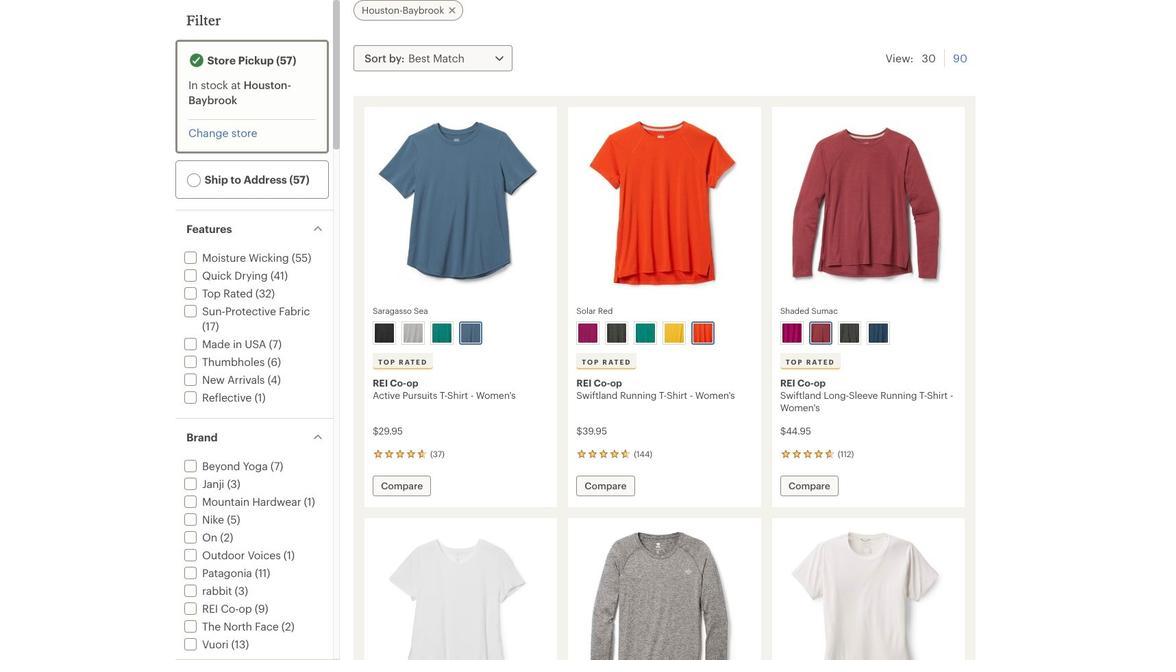 Task type: locate. For each thing, give the bounding box(es) containing it.
cosmic magenta image
[[579, 324, 598, 343], [783, 324, 802, 343]]

cosmic magenta image left shaded sumac image
[[783, 324, 802, 343]]

pirate black heather image
[[608, 324, 627, 343]]

group for rei co-op swiftland long-sleeve running t-shirt - women's 0 image
[[778, 319, 959, 348]]

0 horizontal spatial group
[[370, 319, 551, 348]]

rei co-op swiftland long-sleeve running t-shirt - women's 0 image
[[781, 115, 957, 297]]

saragasso sea image
[[461, 324, 481, 343], [869, 324, 888, 343]]

add filter: ship to address (57) image
[[187, 173, 201, 187]]

group for "rei co-op active pursuits t-shirt - women's 0" image
[[370, 319, 551, 348]]

1 group from the left
[[370, 319, 551, 348]]

2 cosmic magenta image from the left
[[783, 324, 802, 343]]

crater teal image
[[433, 324, 452, 343]]

black image
[[375, 324, 394, 343]]

0 horizontal spatial cosmic magenta image
[[579, 324, 598, 343]]

saragasso sea image right pirate black heather icon
[[869, 324, 888, 343]]

patagonia capilene cool daily shirt - women's 0 image
[[781, 527, 957, 660]]

1 horizontal spatial group
[[574, 319, 755, 348]]

1 cosmic magenta image from the left
[[579, 324, 598, 343]]

rei co-op active pursuits t-shirt - women's 0 image
[[373, 115, 549, 297]]

cosmic magenta image left pirate black heather image
[[579, 324, 598, 343]]

1 horizontal spatial saragasso sea image
[[869, 324, 888, 343]]

cosmic magenta image for shaded sumac image
[[783, 324, 802, 343]]

2 horizontal spatial group
[[778, 319, 959, 348]]

alloy gray heather image
[[404, 324, 423, 343]]

2 saragasso sea image from the left
[[869, 324, 888, 343]]

group
[[370, 319, 551, 348], [574, 319, 755, 348], [778, 319, 959, 348]]

shaded sumac image
[[812, 324, 831, 343]]

saragasso sea image right crater teal icon
[[461, 324, 481, 343]]

1 saragasso sea image from the left
[[461, 324, 481, 343]]

0 horizontal spatial saragasso sea image
[[461, 324, 481, 343]]

2 group from the left
[[574, 319, 755, 348]]

group for rei co-op swiftland running t-shirt - women's 0 image
[[574, 319, 755, 348]]

3 group from the left
[[778, 319, 959, 348]]

1 horizontal spatial cosmic magenta image
[[783, 324, 802, 343]]

rabbit ez tee long-sleeve t-shirt - women's 0 image
[[577, 527, 753, 660]]

saragasso sea image for pirate black heather icon
[[869, 324, 888, 343]]

pirate black heather image
[[840, 324, 860, 343]]



Task type: describe. For each thing, give the bounding box(es) containing it.
cosmic magenta image for pirate black heather image
[[579, 324, 598, 343]]

crater teal image
[[637, 324, 656, 343]]

saragasso sea image for crater teal icon
[[461, 324, 481, 343]]

goldenrod image
[[665, 324, 685, 343]]

beyond yoga on the down low t-shirt - women's 0 image
[[373, 527, 549, 660]]

rei co-op swiftland running t-shirt - women's 0 image
[[577, 115, 753, 297]]

solar red image
[[694, 324, 713, 343]]



Task type: vqa. For each thing, say whether or not it's contained in the screenshot.
REI Co-op Swiftland Long-Sleeve Running T-Shirt - Women's 0 image's group
yes



